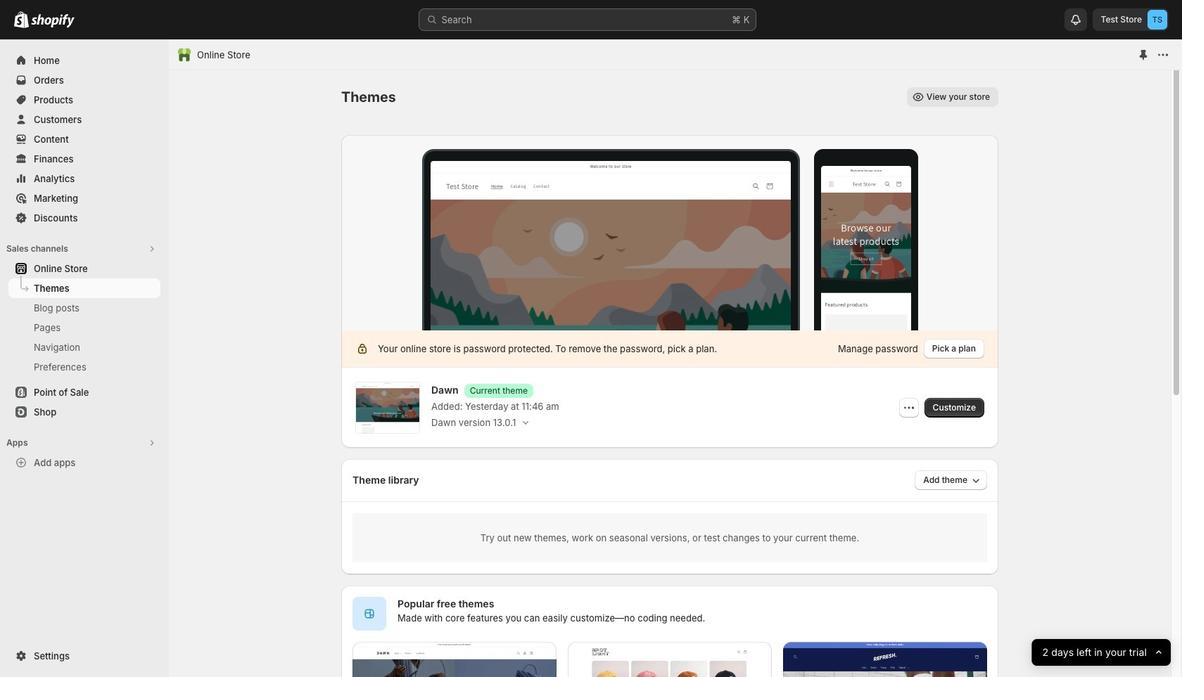 Task type: vqa. For each thing, say whether or not it's contained in the screenshot.
the Avatar with initials A L
no



Task type: describe. For each thing, give the bounding box(es) containing it.
test store image
[[1148, 10, 1168, 30]]

online store image
[[177, 48, 191, 62]]



Task type: locate. For each thing, give the bounding box(es) containing it.
shopify image
[[14, 11, 29, 28]]

shopify image
[[31, 14, 75, 28]]



